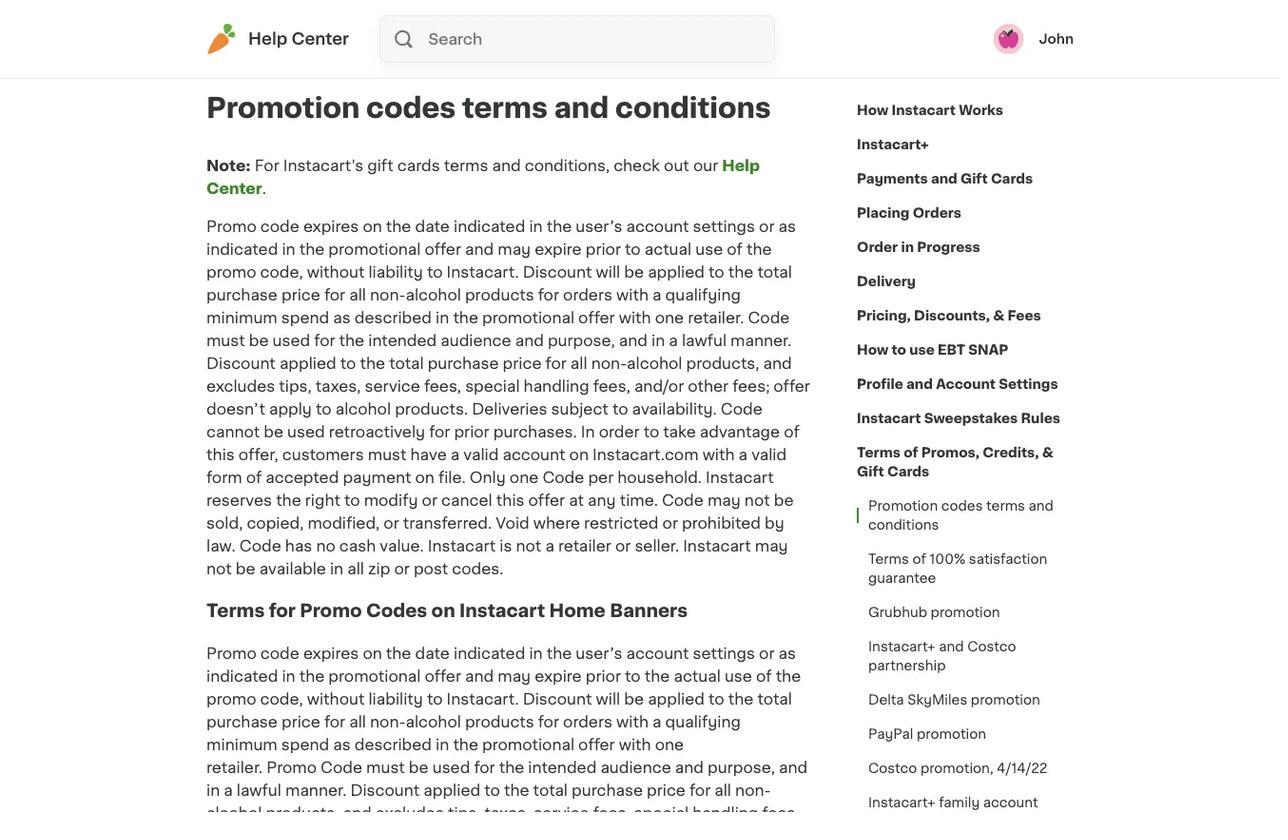 Task type: locate. For each thing, give the bounding box(es) containing it.
on inside promo code expires on the date indicated in the user's account settings or as indicated in the promotional offer and may expire prior to the actual use of the promo code, without liability to instacart. discount will be applied to the total purchase price for all non-alcohol products for orders with a qualifying minimum spend as described in the promotional offer with one retailer. promo code must be used for the intended audience and purpose, and in a lawful manner. discount applied to the total purchase price for all non- alcohol products, and excludes tips, taxes, service fees, special handlin
[[363, 647, 382, 662]]

0 vertical spatial code
[[261, 219, 300, 234]]

1 vertical spatial gift
[[857, 465, 885, 479]]

1 vertical spatial this
[[496, 493, 525, 508]]

1 vertical spatial audience
[[601, 761, 671, 776]]

code up at
[[543, 470, 584, 485]]

valid down advantage
[[752, 447, 787, 462]]

& down 'rules'
[[1042, 446, 1054, 460]]

1 vertical spatial promo
[[300, 602, 362, 620]]

promotion codes terms and conditions up 100%
[[869, 500, 1054, 532]]

seller.
[[635, 539, 679, 554]]

prior down check
[[586, 242, 621, 257]]

2 described from the top
[[355, 738, 432, 753]]

0 horizontal spatial valid
[[464, 447, 499, 462]]

terms inside terms of promos, credits, & gift cards
[[857, 446, 901, 460]]

of inside promo code expires on the date indicated in the user's account settings or as indicated in the promotional offer and may expire prior to actual use of the promo code, without liability to instacart. discount will be applied to the total purchase price for all non-alcohol products for orders with a qualifying minimum spend as described in the promotional offer with one retailer. code must be used for the intended audience and purpose, and in a lawful manner. discount applied to the total purchase price for all non-alcohol products, and excludes tips, taxes, service fees, special handling fees, and/or other fees; offer doesn't apply to alcohol products. deliveries subject to availability.
[[727, 242, 743, 257]]

1 products from the top
[[465, 287, 534, 303]]

intended for the
[[528, 761, 597, 776]]

expires
[[303, 219, 359, 234], [303, 647, 359, 662]]

minimum up doesn't
[[206, 310, 278, 325]]

on down codes
[[363, 647, 382, 662]]

2 will from the top
[[596, 692, 621, 707]]

cards inside "link"
[[991, 172, 1033, 186]]

terms right cards
[[444, 158, 489, 173]]

1 vertical spatial products
[[465, 715, 534, 730]]

0 horizontal spatial excludes
[[206, 379, 275, 394]]

rules
[[1021, 412, 1061, 425]]

2 date from the top
[[415, 647, 450, 662]]

0 vertical spatial promo
[[206, 219, 257, 234]]

1 without from the top
[[307, 265, 365, 280]]

terms up satisfaction
[[987, 500, 1026, 513]]

not down 'law.'
[[206, 561, 232, 577]]

help right our
[[722, 158, 760, 173]]

void
[[496, 516, 530, 531]]

total
[[758, 265, 792, 280], [389, 356, 424, 371], [758, 692, 792, 707], [533, 784, 568, 799]]

lawful down retailer. promo code on the bottom left of the page
[[237, 784, 282, 799]]

spend
[[281, 310, 329, 325], [281, 738, 329, 753]]

right
[[305, 493, 340, 508]]

retroactively
[[329, 424, 425, 440]]

cards down works
[[991, 172, 1033, 186]]

satisfaction
[[969, 553, 1048, 566]]

2 expires from the top
[[303, 647, 359, 662]]

purchase
[[206, 287, 278, 303], [428, 356, 499, 371], [206, 715, 278, 730], [572, 784, 643, 799]]

prior inside promo code expires on the date indicated in the user's account settings or as indicated in the promotional offer and may expire prior to the actual use of the promo code, without liability to instacart. discount will be applied to the total purchase price for all non-alcohol products for orders with a qualifying minimum spend as described in the promotional offer with one retailer. promo code must be used for the intended audience and purpose, and in a lawful manner. discount applied to the total purchase price for all non- alcohol products, and excludes tips, taxes, service fees, special handlin
[[586, 669, 621, 685]]

1 vertical spatial help center
[[206, 158, 760, 196]]

on inside promo code expires on the date indicated in the user's account settings or as indicated in the promotional offer and may expire prior to actual use of the promo code, without liability to instacart. discount will be applied to the total purchase price for all non-alcohol products for orders with a qualifying minimum spend as described in the promotional offer with one retailer. code must be used for the intended audience and purpose, and in a lawful manner. discount applied to the total purchase price for all non-alcohol products, and excludes tips, taxes, service fees, special handling fees, and/or other fees; offer doesn't apply to alcohol products. deliveries subject to availability.
[[363, 219, 382, 234]]

reserves
[[206, 493, 272, 508]]

prior down home
[[586, 669, 621, 685]]

1 vertical spatial codes
[[942, 500, 983, 513]]

0 vertical spatial expire
[[535, 242, 582, 257]]

terms for terms of 100% satisfaction guarantee
[[869, 553, 909, 566]]

2 spend from the top
[[281, 738, 329, 753]]

excludes
[[206, 379, 275, 394], [376, 806, 444, 813]]

handling
[[524, 379, 590, 394]]

purpose, inside promo code expires on the date indicated in the user's account settings or as indicated in the promotional offer and may expire prior to actual use of the promo code, without liability to instacart. discount will be applied to the total purchase price for all non-alcohol products for orders with a qualifying minimum spend as described in the promotional offer with one retailer. code must be used for the intended audience and purpose, and in a lawful manner. discount applied to the total purchase price for all non-alcohol products, and excludes tips, taxes, service fees, special handling fees, and/or other fees; offer doesn't apply to alcohol products. deliveries subject to availability.
[[548, 333, 615, 348]]

date inside promo code expires on the date indicated in the user's account settings or as indicated in the promotional offer and may expire prior to the actual use of the promo code, without liability to instacart. discount will be applied to the total purchase price for all non-alcohol products for orders with a qualifying minimum spend as described in the promotional offer with one retailer. promo code must be used for the intended audience and purpose, and in a lawful manner. discount applied to the total purchase price for all non- alcohol products, and excludes tips, taxes, service fees, special handlin
[[415, 647, 450, 662]]

1 vertical spatial expire
[[535, 669, 582, 685]]

0 vertical spatial terms
[[857, 446, 901, 460]]

1 vertical spatial settings
[[693, 647, 755, 662]]

liability inside promo code expires on the date indicated in the user's account settings or as indicated in the promotional offer and may expire prior to actual use of the promo code, without liability to instacart. discount will be applied to the total purchase price for all non-alcohol products for orders with a qualifying minimum spend as described in the promotional offer with one retailer. code must be used for the intended audience and purpose, and in a lawful manner. discount applied to the total purchase price for all non-alcohol products, and excludes tips, taxes, service fees, special handling fees, and/or other fees; offer doesn't apply to alcohol products. deliveries subject to availability.
[[369, 265, 423, 280]]

1 how from the top
[[857, 104, 889, 117]]

prior inside promo code expires on the date indicated in the user's account settings or as indicated in the promotional offer and may expire prior to actual use of the promo code, without liability to instacart. discount will be applied to the total purchase price for all non-alcohol products for orders with a qualifying minimum spend as described in the promotional offer with one retailer. code must be used for the intended audience and purpose, and in a lawful manner. discount applied to the total purchase price for all non-alcohol products, and excludes tips, taxes, service fees, special handling fees, and/or other fees; offer doesn't apply to alcohol products. deliveries subject to availability.
[[586, 242, 621, 257]]

2 orders from the top
[[563, 715, 613, 730]]

our
[[693, 158, 719, 173]]

0 vertical spatial minimum
[[206, 310, 278, 325]]

0 horizontal spatial special
[[465, 379, 520, 394]]

help right 'instacart' image
[[248, 31, 288, 47]]

terms up note: for instacart's gift cards terms and conditions, check out our
[[462, 95, 548, 122]]

retailer. promo code
[[206, 761, 363, 776]]

of inside terms of 100% satisfaction guarantee
[[913, 553, 927, 566]]

settings inside promo code expires on the date indicated in the user's account settings or as indicated in the promotional offer and may expire prior to the actual use of the promo code, without liability to instacart. discount will be applied to the total purchase price for all non-alcohol products for orders with a qualifying minimum spend as described in the promotional offer with one retailer. promo code must be used for the intended audience and purpose, and in a lawful manner. discount applied to the total purchase price for all non- alcohol products, and excludes tips, taxes, service fees, special handlin
[[693, 647, 755, 662]]

conditions up the guarantee
[[869, 519, 940, 532]]

date inside promo code expires on the date indicated in the user's account settings or as indicated in the promotional offer and may expire prior to actual use of the promo code, without liability to instacart. discount will be applied to the total purchase price for all non-alcohol products for orders with a qualifying minimum spend as described in the promotional offer with one retailer. code must be used for the intended audience and purpose, and in a lawful manner. discount applied to the total purchase price for all non-alcohol products, and excludes tips, taxes, service fees, special handling fees, and/or other fees; offer doesn't apply to alcohol products. deliveries subject to availability.
[[415, 219, 450, 234]]

for
[[255, 158, 279, 173]]

lawful inside promo code expires on the date indicated in the user's account settings or as indicated in the promotional offer and may expire prior to the actual use of the promo code, without liability to instacart. discount will be applied to the total purchase price for all non-alcohol products for orders with a qualifying minimum spend as described in the promotional offer with one retailer. promo code must be used for the intended audience and purpose, and in a lawful manner. discount applied to the total purchase price for all non- alcohol products, and excludes tips, taxes, service fees, special handlin
[[237, 784, 282, 799]]

1 will from the top
[[596, 265, 621, 280]]

0 vertical spatial how
[[857, 104, 889, 117]]

used for promo code expires on the date indicated in the user's account settings or as indicated in the promotional offer and may expire prior to the actual use of the promo code, without liability to instacart. discount will be applied to the total purchase price for all non-alcohol products for orders with a qualifying minimum spend as described in the promotional offer with one retailer. promo code must be used for the intended audience and purpose, and in a lawful manner. discount applied to the total purchase price for all non- alcohol products, and excludes tips, taxes, service fees, special handlin
[[433, 761, 470, 776]]

alcohol
[[406, 287, 461, 303], [627, 356, 683, 371], [336, 402, 391, 417], [406, 715, 461, 730], [206, 806, 262, 813]]

audience for offer
[[441, 333, 512, 348]]

conditions up our
[[616, 95, 771, 122]]

0 vertical spatial cards
[[991, 172, 1033, 186]]

1 settings from the top
[[693, 219, 755, 234]]

conditions inside the promotion codes terms and conditions link
[[869, 519, 940, 532]]

on down have
[[415, 470, 435, 485]]

doesn't
[[206, 402, 265, 417]]

cards down promos,
[[888, 465, 930, 479]]

taxes, inside promo code expires on the date indicated in the user's account settings or as indicated in the promotional offer and may expire prior to the actual use of the promo code, without liability to instacart. discount will be applied to the total purchase price for all non-alcohol products for orders with a qualifying minimum spend as described in the promotional offer with one retailer. promo code must be used for the intended audience and purpose, and in a lawful manner. discount applied to the total purchase price for all non- alcohol products, and excludes tips, taxes, service fees, special handlin
[[485, 806, 530, 813]]

1 vertical spatial special
[[634, 806, 689, 813]]

fees, for discount
[[424, 379, 462, 394]]

codes down terms of promos, credits, & gift cards link
[[942, 500, 983, 513]]

instacart+ left family
[[869, 796, 936, 810]]

manner.
[[731, 333, 792, 348], [285, 784, 347, 799]]

availability.
[[632, 402, 717, 417]]

audience for promotional
[[601, 761, 671, 776]]

manner. down retailer. promo code on the bottom left of the page
[[285, 784, 347, 799]]

0 vertical spatial promotion codes terms and conditions
[[206, 95, 771, 122]]

how for how instacart works
[[857, 104, 889, 117]]

1 horizontal spatial intended
[[528, 761, 597, 776]]

0 vertical spatial &
[[994, 309, 1005, 323]]

account down 4/14/22
[[984, 796, 1039, 810]]

family
[[939, 796, 980, 810]]

1 spend from the top
[[281, 310, 329, 325]]

instacart+ up partnership
[[869, 640, 936, 654]]

advantage
[[700, 424, 780, 440]]

0 vertical spatial promotion
[[931, 606, 1001, 619]]

1 vertical spatial help
[[722, 158, 760, 173]]

gift
[[961, 172, 988, 186], [857, 465, 885, 479]]

discount
[[523, 265, 592, 280], [206, 356, 276, 371], [523, 692, 592, 707], [351, 784, 420, 799]]

qualifying
[[666, 287, 741, 303], [666, 715, 741, 730]]

placing orders
[[857, 206, 962, 220]]

without inside promo code expires on the date indicated in the user's account settings or as indicated in the promotional offer and may expire prior to actual use of the promo code, without liability to instacart. discount will be applied to the total purchase price for all non-alcohol products for orders with a qualifying minimum spend as described in the promotional offer with one retailer. code must be used for the intended audience and purpose, and in a lawful manner. discount applied to the total purchase price for all non-alcohol products, and excludes tips, taxes, service fees, special handling fees, and/or other fees; offer doesn't apply to alcohol products. deliveries subject to availability.
[[307, 265, 365, 280]]

0 vertical spatial prior
[[586, 242, 621, 257]]

2 settings from the top
[[693, 647, 755, 662]]

2 liability from the top
[[369, 692, 423, 707]]

1 vertical spatial intended
[[528, 761, 597, 776]]

2 how from the top
[[857, 343, 889, 357]]

0 vertical spatial promotion
[[206, 95, 360, 122]]

delta skymiles promotion
[[869, 694, 1041, 707]]

0 vertical spatial must
[[206, 333, 245, 348]]

spend up "apply"
[[281, 310, 329, 325]]

1 horizontal spatial products,
[[687, 356, 760, 371]]

audience inside promo code expires on the date indicated in the user's account settings or as indicated in the promotional offer and may expire prior to actual use of the promo code, without liability to instacart. discount will be applied to the total purchase price for all non-alcohol products for orders with a qualifying minimum spend as described in the promotional offer with one retailer. code must be used for the intended audience and purpose, and in a lawful manner. discount applied to the total purchase price for all non-alcohol products, and excludes tips, taxes, service fees, special handling fees, and/or other fees; offer doesn't apply to alcohol products. deliveries subject to availability.
[[441, 333, 512, 348]]

1 vertical spatial code
[[261, 647, 300, 662]]

products, inside promo code expires on the date indicated in the user's account settings or as indicated in the promotional offer and may expire prior to actual use of the promo code, without liability to instacart. discount will be applied to the total purchase price for all non-alcohol products for orders with a qualifying minimum spend as described in the promotional offer with one retailer. code must be used for the intended audience and purpose, and in a lawful manner. discount applied to the total purchase price for all non-alcohol products, and excludes tips, taxes, service fees, special handling fees, and/or other fees; offer doesn't apply to alcohol products. deliveries subject to availability.
[[687, 356, 760, 371]]

costco up delta skymiles promotion link
[[968, 640, 1017, 654]]

minimum up retailer. promo code on the bottom left of the page
[[206, 738, 278, 753]]

1 horizontal spatial special
[[634, 806, 689, 813]]

how to use ebt snap
[[857, 343, 1009, 357]]

how
[[857, 104, 889, 117], [857, 343, 889, 357]]

1 horizontal spatial excludes
[[376, 806, 444, 813]]

instacart sweepstakes rules
[[857, 412, 1061, 425]]

1 vertical spatial use
[[910, 343, 935, 357]]

1 horizontal spatial costco
[[968, 640, 1017, 654]]

note: for instacart's gift cards terms and conditions, check out our
[[206, 158, 722, 173]]

instacart+ family account
[[869, 796, 1039, 813]]

user's inside promo code expires on the date indicated in the user's account settings or as indicated in the promotional offer and may expire prior to actual use of the promo code, without liability to instacart. discount will be applied to the total purchase price for all non-alcohol products for orders with a qualifying minimum spend as described in the promotional offer with one retailer. code must be used for the intended audience and purpose, and in a lawful manner. discount applied to the total purchase price for all non-alcohol products, and excludes tips, taxes, service fees, special handling fees, and/or other fees; offer doesn't apply to alcohol products. deliveries subject to availability.
[[576, 219, 623, 234]]

2 valid from the left
[[752, 447, 787, 462]]

1 valid from the left
[[464, 447, 499, 462]]

expires down 'available'
[[303, 647, 359, 662]]

1 date from the top
[[415, 219, 450, 234]]

0 horizontal spatial costco
[[869, 762, 918, 775]]

expire down conditions,
[[535, 242, 582, 257]]

2 vertical spatial promotion
[[917, 728, 987, 741]]

use inside promo code expires on the date indicated in the user's account settings or as indicated in the promotional offer and may expire prior to the actual use of the promo code, without liability to instacart. discount will be applied to the total purchase price for all non-alcohol products for orders with a qualifying minimum spend as described in the promotional offer with one retailer. promo code must be used for the intended audience and purpose, and in a lawful manner. discount applied to the total purchase price for all non- alcohol products, and excludes tips, taxes, service fees, special handlin
[[725, 669, 753, 685]]

2 expire from the top
[[535, 669, 582, 685]]

used inside promo code expires on the date indicated in the user's account settings or as indicated in the promotional offer and may expire prior to actual use of the promo code, without liability to instacart. discount will be applied to the total purchase price for all non-alcohol products for orders with a qualifying minimum spend as described in the promotional offer with one retailer. code must be used for the intended audience and purpose, and in a lawful manner. discount applied to the total purchase price for all non-alcohol products, and excludes tips, taxes, service fees, special handling fees, and/or other fees; offer doesn't apply to alcohol products. deliveries subject to availability.
[[273, 333, 310, 348]]

valid up only
[[464, 447, 499, 462]]

fees, for instacart.
[[593, 806, 631, 813]]

0 vertical spatial codes
[[366, 95, 456, 122]]

products, for code
[[687, 356, 760, 371]]

4/14/22
[[997, 762, 1048, 775]]

2 user's from the top
[[576, 647, 623, 662]]

date down terms for promo codes on instacart home banners on the bottom
[[415, 647, 450, 662]]

2 horizontal spatial use
[[910, 343, 935, 357]]

household.
[[618, 470, 702, 485]]

1 code from the top
[[261, 219, 300, 234]]

0 vertical spatial promo
[[206, 265, 256, 280]]

0 horizontal spatial use
[[696, 242, 723, 257]]

0 horizontal spatial lawful
[[237, 784, 282, 799]]

valid
[[464, 447, 499, 462], [752, 447, 787, 462]]

will inside promo code expires on the date indicated in the user's account settings or as indicated in the promotional offer and may expire prior to the actual use of the promo code, without liability to instacart. discount will be applied to the total purchase price for all non-alcohol products for orders with a qualifying minimum spend as described in the promotional offer with one retailer. promo code must be used for the intended audience and purpose, and in a lawful manner. discount applied to the total purchase price for all non- alcohol products, and excludes tips, taxes, service fees, special handlin
[[596, 692, 621, 707]]

may inside promo code expires on the date indicated in the user's account settings or as indicated in the promotional offer and may expire prior to actual use of the promo code, without liability to instacart. discount will be applied to the total purchase price for all non-alcohol products for orders with a qualifying minimum spend as described in the promotional offer with one retailer. code must be used for the intended audience and purpose, and in a lawful manner. discount applied to the total purchase price for all non-alcohol products, and excludes tips, taxes, service fees, special handling fees, and/or other fees; offer doesn't apply to alcohol products. deliveries subject to availability.
[[498, 242, 531, 257]]

1 horizontal spatial use
[[725, 669, 753, 685]]

is
[[500, 539, 512, 554]]

promo for code,
[[206, 219, 257, 234]]

file.
[[439, 470, 466, 485]]

excludes inside promo code expires on the date indicated in the user's account settings or as indicated in the promotional offer and may expire prior to actual use of the promo code, without liability to instacart. discount will be applied to the total purchase price for all non-alcohol products for orders with a qualifying minimum spend as described in the promotional offer with one retailer. code must be used for the intended audience and purpose, and in a lawful manner. discount applied to the total purchase price for all non-alcohol products, and excludes tips, taxes, service fees, special handling fees, and/or other fees; offer doesn't apply to alcohol products. deliveries subject to availability.
[[206, 379, 275, 394]]

gift down profile
[[857, 465, 885, 479]]

instacart up instacart+ link
[[892, 104, 956, 117]]

instacart down profile
[[857, 412, 921, 425]]

1 expire from the top
[[535, 242, 582, 257]]

2 code, from the top
[[260, 692, 303, 707]]

or
[[759, 219, 775, 234], [422, 493, 438, 508], [384, 516, 399, 531], [663, 516, 678, 531], [616, 539, 631, 554], [394, 561, 410, 577], [759, 647, 775, 662]]

date for liability
[[415, 647, 450, 662]]

& left fees
[[994, 309, 1005, 323]]

products, inside promo code expires on the date indicated in the user's account settings or as indicated in the promotional offer and may expire prior to the actual use of the promo code, without liability to instacart. discount will be applied to the total purchase price for all non-alcohol products for orders with a qualifying minimum spend as described in the promotional offer with one retailer. promo code must be used for the intended audience and purpose, and in a lawful manner. discount applied to the total purchase price for all non- alcohol products, and excludes tips, taxes, service fees, special handlin
[[266, 806, 339, 813]]

actual
[[645, 242, 692, 257], [674, 669, 721, 685]]

1 horizontal spatial audience
[[601, 761, 671, 776]]

how up profile
[[857, 343, 889, 357]]

user's for discount
[[576, 647, 623, 662]]

code down the .
[[261, 219, 300, 234]]

intended inside promo code expires on the date indicated in the user's account settings or as indicated in the promotional offer and may expire prior to the actual use of the promo code, without liability to instacart. discount will be applied to the total purchase price for all non-alcohol products for orders with a qualifying minimum spend as described in the promotional offer with one retailer. promo code must be used for the intended audience and purpose, and in a lawful manner. discount applied to the total purchase price for all non- alcohol products, and excludes tips, taxes, service fees, special handlin
[[528, 761, 597, 776]]

promotion inside grubhub promotion link
[[931, 606, 1001, 619]]

expire inside promo code expires on the date indicated in the user's account settings or as indicated in the promotional offer and may expire prior to the actual use of the promo code, without liability to instacart. discount will be applied to the total purchase price for all non-alcohol products for orders with a qualifying minimum spend as described in the promotional offer with one retailer. promo code must be used for the intended audience and purpose, and in a lawful manner. discount applied to the total purchase price for all non- alcohol products, and excludes tips, taxes, service fees, special handlin
[[535, 669, 582, 685]]

0 horizontal spatial this
[[206, 447, 235, 462]]

0 vertical spatial manner.
[[731, 333, 792, 348]]

1 vertical spatial costco
[[869, 762, 918, 775]]

1 code, from the top
[[260, 265, 303, 280]]

1 instacart. from the top
[[447, 265, 519, 280]]

0 vertical spatial products,
[[687, 356, 760, 371]]

promo inside promo code expires on the date indicated in the user's account settings or as indicated in the promotional offer and may expire prior to the actual use of the promo code, without liability to instacart. discount will be applied to the total purchase price for all non-alcohol products for orders with a qualifying minimum spend as described in the promotional offer with one retailer. promo code must be used for the intended audience and purpose, and in a lawful manner. discount applied to the total purchase price for all non- alcohol products, and excludes tips, taxes, service fees, special handlin
[[206, 647, 257, 662]]

code, up retailer. promo code on the bottom left of the page
[[260, 692, 303, 707]]

cards inside terms of promos, credits, & gift cards
[[888, 465, 930, 479]]

2 without from the top
[[307, 692, 365, 707]]

0 vertical spatial this
[[206, 447, 235, 462]]

excludes inside promo code expires on the date indicated in the user's account settings or as indicated in the promotional offer and may expire prior to the actual use of the promo code, without liability to instacart. discount will be applied to the total purchase price for all non-alcohol products for orders with a qualifying minimum spend as described in the promotional offer with one retailer. promo code must be used for the intended audience and purpose, and in a lawful manner. discount applied to the total purchase price for all non- alcohol products, and excludes tips, taxes, service fees, special handlin
[[376, 806, 444, 813]]

special inside promo code expires on the date indicated in the user's account settings or as indicated in the promotional offer and may expire prior to actual use of the promo code, without liability to instacart. discount will be applied to the total purchase price for all non-alcohol products for orders with a qualifying minimum spend as described in the promotional offer with one retailer. code must be used for the intended audience and purpose, and in a lawful manner. discount applied to the total purchase price for all non-alcohol products, and excludes tips, taxes, service fees, special handling fees, and/or other fees; offer doesn't apply to alcohol products. deliveries subject to availability.
[[465, 379, 520, 394]]

promotion down delta skymiles promotion
[[917, 728, 987, 741]]

0 vertical spatial date
[[415, 219, 450, 234]]

delta skymiles promotion link
[[857, 683, 1052, 717]]

1 vertical spatial &
[[1042, 446, 1054, 460]]

minimum
[[206, 310, 278, 325], [206, 738, 278, 753]]

promotion down terms of promos, credits, & gift cards
[[869, 500, 938, 513]]

user's inside promo code expires on the date indicated in the user's account settings or as indicated in the promotional offer and may expire prior to the actual use of the promo code, without liability to instacart. discount will be applied to the total purchase price for all non-alcohol products for orders with a qualifying minimum spend as described in the promotional offer with one retailer. promo code must be used for the intended audience and purpose, and in a lawful manner. discount applied to the total purchase price for all non- alcohol products, and excludes tips, taxes, service fees, special handlin
[[576, 647, 623, 662]]

promos,
[[922, 446, 980, 460]]

1 vertical spatial must
[[368, 447, 407, 462]]

2 minimum from the top
[[206, 738, 278, 753]]

order
[[857, 241, 898, 254]]

code inside promo code expires on the date indicated in the user's account settings or as indicated in the promotional offer and may expire prior to actual use of the promo code, without liability to instacart. discount will be applied to the total purchase price for all non-alcohol products for orders with a qualifying minimum spend as described in the promotional offer with one retailer. code must be used for the intended audience and purpose, and in a lawful manner. discount applied to the total purchase price for all non-alcohol products, and excludes tips, taxes, service fees, special handling fees, and/or other fees; offer doesn't apply to alcohol products. deliveries subject to availability.
[[261, 219, 300, 234]]

not up by
[[745, 493, 770, 508]]

1 vertical spatial promo
[[206, 692, 256, 707]]

manner. inside promo code expires on the date indicated in the user's account settings or as indicated in the promotional offer and may expire prior to the actual use of the promo code, without liability to instacart. discount will be applied to the total purchase price for all non-alcohol products for orders with a qualifying minimum spend as described in the promotional offer with one retailer. promo code must be used for the intended audience and purpose, and in a lawful manner. discount applied to the total purchase price for all non- alcohol products, and excludes tips, taxes, service fees, special handlin
[[285, 784, 347, 799]]

help center
[[248, 31, 349, 47], [206, 158, 760, 196]]

taxes, inside promo code expires on the date indicated in the user's account settings or as indicated in the promotional offer and may expire prior to actual use of the promo code, without liability to instacart. discount will be applied to the total purchase price for all non-alcohol products for orders with a qualifying minimum spend as described in the promotional offer with one retailer. code must be used for the intended audience and purpose, and in a lawful manner. discount applied to the total purchase price for all non-alcohol products, and excludes tips, taxes, service fees, special handling fees, and/or other fees; offer doesn't apply to alcohol products. deliveries subject to availability.
[[316, 379, 361, 394]]

for
[[324, 287, 345, 303], [538, 287, 559, 303], [314, 333, 335, 348], [546, 356, 567, 371], [429, 424, 450, 440], [269, 602, 296, 620], [324, 715, 345, 730], [538, 715, 559, 730], [474, 761, 495, 776], [690, 784, 711, 799]]

help
[[248, 31, 288, 47], [722, 158, 760, 173]]

only
[[470, 470, 506, 485]]

this up void
[[496, 493, 525, 508]]

instacart down transferred.
[[428, 539, 496, 554]]

0 horizontal spatial service
[[365, 379, 420, 394]]

1 minimum from the top
[[206, 310, 278, 325]]

paypal
[[869, 728, 914, 741]]

works
[[959, 104, 1004, 117]]

user's for will
[[576, 219, 623, 234]]

take
[[663, 424, 696, 440]]

1 promo from the top
[[206, 265, 256, 280]]

instacart+ up payments
[[857, 138, 929, 151]]

manner. for code
[[731, 333, 792, 348]]

2 code from the top
[[261, 647, 300, 662]]

audience
[[441, 333, 512, 348], [601, 761, 671, 776]]

expires inside promo code expires on the date indicated in the user's account settings or as indicated in the promotional offer and may expire prior to actual use of the promo code, without liability to instacart. discount will be applied to the total purchase price for all non-alcohol products for orders with a qualifying minimum spend as described in the promotional offer with one retailer. code must be used for the intended audience and purpose, and in a lawful manner. discount applied to the total purchase price for all non-alcohol products, and excludes tips, taxes, service fees, special handling fees, and/or other fees; offer doesn't apply to alcohol products. deliveries subject to availability.
[[303, 219, 359, 234]]

0 vertical spatial audience
[[441, 333, 512, 348]]

promotion down terms of 100% satisfaction guarantee link on the right bottom
[[931, 606, 1001, 619]]

promotion codes terms and conditions up note: for instacart's gift cards terms and conditions, check out our
[[206, 95, 771, 122]]

not right is at the left bottom of the page
[[516, 539, 542, 554]]

date down cards
[[415, 219, 450, 234]]

pricing, discounts, & fees link
[[857, 299, 1042, 333]]

account inside promo code expires on the date indicated in the user's account settings or as indicated in the promotional offer and may expire prior to the actual use of the promo code, without liability to instacart. discount will be applied to the total purchase price for all non-alcohol products for orders with a qualifying minimum spend as described in the promotional offer with one retailer. promo code must be used for the intended audience and purpose, and in a lawful manner. discount applied to the total purchase price for all non- alcohol products, and excludes tips, taxes, service fees, special handlin
[[627, 647, 689, 662]]

or inside promo code expires on the date indicated in the user's account settings or as indicated in the promotional offer and may expire prior to the actual use of the promo code, without liability to instacart. discount will be applied to the total purchase price for all non-alcohol products for orders with a qualifying minimum spend as described in the promotional offer with one retailer. promo code must be used for the intended audience and purpose, and in a lawful manner. discount applied to the total purchase price for all non- alcohol products, and excludes tips, taxes, service fees, special handlin
[[759, 647, 775, 662]]

costco down paypal
[[869, 762, 918, 775]]

order
[[599, 424, 640, 440]]

1 vertical spatial taxes,
[[485, 806, 530, 813]]

liability
[[369, 265, 423, 280], [369, 692, 423, 707]]

as
[[779, 219, 796, 234], [333, 310, 351, 325], [779, 647, 796, 662], [333, 738, 351, 753]]

1 horizontal spatial valid
[[752, 447, 787, 462]]

code inside promo code expires on the date indicated in the user's account settings or as indicated in the promotional offer and may expire prior to the actual use of the promo code, without liability to instacart. discount will be applied to the total purchase price for all non-alcohol products for orders with a qualifying minimum spend as described in the promotional offer with one retailer. promo code must be used for the intended audience and purpose, and in a lawful manner. discount applied to the total purchase price for all non- alcohol products, and excludes tips, taxes, service fees, special handlin
[[261, 647, 300, 662]]

instacart down codes. on the left bottom
[[460, 602, 545, 620]]

the inside code cannot be used retroactively for prior purchases. in order to take advantage of this offer, customers must have a valid account on instacart.com with a valid form of accepted payment on file. only one code per household. instacart reserves the right to modify or cancel this offer at any time. code may not be sold, copied, modified, or transferred. void where restricted or prohibited by law. code has no cash value. instacart is not a retailer or seller. instacart may not be available in all zip or post codes.
[[276, 493, 301, 508]]

lawful inside promo code expires on the date indicated in the user's account settings or as indicated in the promotional offer and may expire prior to actual use of the promo code, without liability to instacart. discount will be applied to the total purchase price for all non-alcohol products for orders with a qualifying minimum spend as described in the promotional offer with one retailer. code must be used for the intended audience and purpose, and in a lawful manner. discount applied to the total purchase price for all non-alcohol products, and excludes tips, taxes, service fees, special handling fees, and/or other fees; offer doesn't apply to alcohol products. deliveries subject to availability.
[[682, 333, 727, 348]]

without inside promo code expires on the date indicated in the user's account settings or as indicated in the promotional offer and may expire prior to the actual use of the promo code, without liability to instacart. discount will be applied to the total purchase price for all non-alcohol products for orders with a qualifying minimum spend as described in the promotional offer with one retailer. promo code must be used for the intended audience and purpose, and in a lawful manner. discount applied to the total purchase price for all non- alcohol products, and excludes tips, taxes, service fees, special handlin
[[307, 692, 365, 707]]

code right retailer.
[[748, 310, 790, 325]]

instacart+ for instacart+ and costco partnership
[[869, 640, 936, 654]]

1 vertical spatial purpose,
[[708, 761, 775, 776]]

2 horizontal spatial not
[[745, 493, 770, 508]]

1 horizontal spatial service
[[534, 806, 589, 813]]

promotion down instacart+ and costco partnership link
[[971, 694, 1041, 707]]

account down out
[[627, 219, 689, 234]]

1 vertical spatial one
[[510, 470, 539, 485]]

1 vertical spatial instacart+
[[869, 640, 936, 654]]

may inside promo code expires on the date indicated in the user's account settings or as indicated in the promotional offer and may expire prior to the actual use of the promo code, without liability to instacart. discount will be applied to the total purchase price for all non-alcohol products for orders with a qualifying minimum spend as described in the promotional offer with one retailer. promo code must be used for the intended audience and purpose, and in a lawful manner. discount applied to the total purchase price for all non- alcohol products, and excludes tips, taxes, service fees, special handlin
[[498, 669, 531, 685]]

expires down instacart's
[[303, 219, 359, 234]]

pricing, discounts, & fees
[[857, 309, 1042, 323]]

products
[[465, 287, 534, 303], [465, 715, 534, 730]]

manner. for retailer. promo code
[[285, 784, 347, 799]]

0 horizontal spatial audience
[[441, 333, 512, 348]]

excludes for as
[[206, 379, 275, 394]]

1 vertical spatial actual
[[674, 669, 721, 685]]

used inside promo code expires on the date indicated in the user's account settings or as indicated in the promotional offer and may expire prior to the actual use of the promo code, without liability to instacart. discount will be applied to the total purchase price for all non-alcohol products for orders with a qualifying minimum spend as described in the promotional offer with one retailer. promo code must be used for the intended audience and purpose, and in a lawful manner. discount applied to the total purchase price for all non- alcohol products, and excludes tips, taxes, service fees, special handlin
[[433, 761, 470, 776]]

this up 'form'
[[206, 447, 235, 462]]

0 horizontal spatial manner.
[[285, 784, 347, 799]]

1 horizontal spatial lawful
[[682, 333, 727, 348]]

on
[[363, 219, 382, 234], [569, 447, 589, 462], [415, 470, 435, 485], [432, 602, 455, 620], [363, 647, 382, 662]]

tips, inside promo code expires on the date indicated in the user's account settings or as indicated in the promotional offer and may expire prior to the actual use of the promo code, without liability to instacart. discount will be applied to the total purchase price for all non-alcohol products for orders with a qualifying minimum spend as described in the promotional offer with one retailer. promo code must be used for the intended audience and purpose, and in a lawful manner. discount applied to the total purchase price for all non- alcohol products, and excludes tips, taxes, service fees, special handlin
[[448, 806, 481, 813]]

codes up cards
[[366, 95, 456, 122]]

taxes, for described
[[485, 806, 530, 813]]

0 vertical spatial liability
[[369, 265, 423, 280]]

instacart+ family account link
[[857, 786, 1074, 813]]

liability inside promo code expires on the date indicated in the user's account settings or as indicated in the promotional offer and may expire prior to the actual use of the promo code, without liability to instacart. discount will be applied to the total purchase price for all non-alcohol products for orders with a qualifying minimum spend as described in the promotional offer with one retailer. promo code must be used for the intended audience and purpose, and in a lawful manner. discount applied to the total purchase price for all non- alcohol products, and excludes tips, taxes, service fees, special handlin
[[369, 692, 423, 707]]

instacart+ inside instacart+ and costco partnership
[[869, 640, 936, 654]]

gift up orders
[[961, 172, 988, 186]]

products, down retailer. promo code on the bottom left of the page
[[266, 806, 339, 813]]

terms down profile
[[857, 446, 901, 460]]

service for promotional
[[365, 379, 420, 394]]

user's down home
[[576, 647, 623, 662]]

1 orders from the top
[[563, 287, 613, 303]]

promotion
[[931, 606, 1001, 619], [971, 694, 1041, 707], [917, 728, 987, 741]]

the
[[386, 219, 411, 234], [547, 219, 572, 234], [299, 242, 325, 257], [747, 242, 772, 257], [729, 265, 754, 280], [453, 310, 479, 325], [339, 333, 365, 348], [360, 356, 385, 371], [276, 493, 301, 508], [386, 647, 411, 662], [547, 647, 572, 662], [299, 669, 325, 685], [645, 669, 670, 685], [776, 669, 801, 685], [729, 692, 754, 707], [453, 738, 479, 753], [499, 761, 525, 776], [504, 784, 530, 799]]

1 vertical spatial cards
[[888, 465, 930, 479]]

spend up retailer. promo code on the bottom left of the page
[[281, 738, 329, 753]]

promotion codes terms and conditions
[[206, 95, 771, 122], [869, 500, 1054, 532]]

on down gift
[[363, 219, 382, 234]]

orders
[[913, 206, 962, 220]]

0 vertical spatial without
[[307, 265, 365, 280]]

and
[[554, 95, 609, 122], [492, 158, 521, 173], [931, 172, 958, 186], [465, 242, 494, 257], [515, 333, 544, 348], [619, 333, 648, 348], [764, 356, 792, 371], [907, 378, 933, 391], [1029, 500, 1054, 513], [939, 640, 964, 654], [465, 669, 494, 685], [675, 761, 704, 776], [779, 761, 808, 776], [343, 806, 372, 813]]

where
[[534, 516, 580, 531]]

1 liability from the top
[[369, 265, 423, 280]]

1 vertical spatial user's
[[576, 647, 623, 662]]

2 instacart. from the top
[[447, 692, 519, 707]]

service for the
[[534, 806, 589, 813]]

manner. up fees;
[[731, 333, 792, 348]]

instacart down prohibited
[[683, 539, 751, 554]]

purpose, inside promo code expires on the date indicated in the user's account settings or as indicated in the promotional offer and may expire prior to the actual use of the promo code, without liability to instacart. discount will be applied to the total purchase price for all non-alcohol products for orders with a qualifying minimum spend as described in the promotional offer with one retailer. promo code must be used for the intended audience and purpose, and in a lawful manner. discount applied to the total purchase price for all non- alcohol products, and excludes tips, taxes, service fees, special handlin
[[708, 761, 775, 776]]

use
[[696, 242, 723, 257], [910, 343, 935, 357], [725, 669, 753, 685]]

profile
[[857, 378, 904, 391]]

account down banners
[[627, 647, 689, 662]]

one inside promo code expires on the date indicated in the user's account settings or as indicated in the promotional offer and may expire prior to actual use of the promo code, without liability to instacart. discount will be applied to the total purchase price for all non-alcohol products for orders with a qualifying minimum spend as described in the promotional offer with one retailer. code must be used for the intended audience and purpose, and in a lawful manner. discount applied to the total purchase price for all non-alcohol products, and excludes tips, taxes, service fees, special handling fees, and/or other fees; offer doesn't apply to alcohol products. deliveries subject to availability.
[[655, 310, 684, 325]]

0 horizontal spatial tips,
[[279, 379, 312, 394]]

expire for orders
[[535, 242, 582, 257]]

1 vertical spatial how
[[857, 343, 889, 357]]

1 vertical spatial products,
[[266, 806, 339, 813]]

codes
[[366, 602, 427, 620]]

prior down deliveries
[[454, 424, 490, 440]]

actual down banners
[[674, 669, 721, 685]]

code, down the .
[[260, 265, 303, 280]]

1 vertical spatial conditions
[[869, 519, 940, 532]]

1 horizontal spatial promotion codes terms and conditions
[[869, 500, 1054, 532]]

promotion inside paypal promotion link
[[917, 728, 987, 741]]

2 vertical spatial prior
[[586, 669, 621, 685]]

instacart+ inside instacart+ family account
[[869, 796, 936, 810]]

qualifying inside promo code expires on the date indicated in the user's account settings or as indicated in the promotional offer and may expire prior to actual use of the promo code, without liability to instacart. discount will be applied to the total purchase price for all non-alcohol products for orders with a qualifying minimum spend as described in the promotional offer with one retailer. code must be used for the intended audience and purpose, and in a lawful manner. discount applied to the total purchase price for all non-alcohol products, and excludes tips, taxes, service fees, special handling fees, and/or other fees; offer doesn't apply to alcohol products. deliveries subject to availability.
[[666, 287, 741, 303]]

this
[[206, 447, 235, 462], [496, 493, 525, 508]]

promotion
[[206, 95, 360, 122], [869, 500, 938, 513]]

actual up retailer.
[[645, 242, 692, 257]]

cards
[[991, 172, 1033, 186], [888, 465, 930, 479]]

0 vertical spatial one
[[655, 310, 684, 325]]

must inside promo code expires on the date indicated in the user's account settings or as indicated in the promotional offer and may expire prior to the actual use of the promo code, without liability to instacart. discount will be applied to the total purchase price for all non-alcohol products for orders with a qualifying minimum spend as described in the promotional offer with one retailer. promo code must be used for the intended audience and purpose, and in a lawful manner. discount applied to the total purchase price for all non- alcohol products, and excludes tips, taxes, service fees, special handlin
[[366, 761, 405, 776]]

expire down home
[[535, 669, 582, 685]]

&
[[994, 309, 1005, 323], [1042, 446, 1054, 460]]

expire inside promo code expires on the date indicated in the user's account settings or as indicated in the promotional offer and may expire prior to actual use of the promo code, without liability to instacart. discount will be applied to the total purchase price for all non-alcohol products for orders with a qualifying minimum spend as described in the promotional offer with one retailer. code must be used for the intended audience and purpose, and in a lawful manner. discount applied to the total purchase price for all non-alcohol products, and excludes tips, taxes, service fees, special handling fees, and/or other fees; offer doesn't apply to alcohol products. deliveries subject to availability.
[[535, 242, 582, 257]]

1 expires from the top
[[303, 219, 359, 234]]

terms up the guarantee
[[869, 553, 909, 566]]

user's down conditions,
[[576, 219, 623, 234]]

0 horizontal spatial taxes,
[[316, 379, 361, 394]]

orders inside promo code expires on the date indicated in the user's account settings or as indicated in the promotional offer and may expire prior to actual use of the promo code, without liability to instacart. discount will be applied to the total purchase price for all non-alcohol products for orders with a qualifying minimum spend as described in the promotional offer with one retailer. code must be used for the intended audience and purpose, and in a lawful manner. discount applied to the total purchase price for all non-alcohol products, and excludes tips, taxes, service fees, special handling fees, and/or other fees; offer doesn't apply to alcohol products. deliveries subject to availability.
[[563, 287, 613, 303]]

intended inside promo code expires on the date indicated in the user's account settings or as indicated in the promotional offer and may expire prior to actual use of the promo code, without liability to instacart. discount will be applied to the total purchase price for all non-alcohol products for orders with a qualifying minimum spend as described in the promotional offer with one retailer. code must be used for the intended audience and purpose, and in a lawful manner. discount applied to the total purchase price for all non-alcohol products, and excludes tips, taxes, service fees, special handling fees, and/or other fees; offer doesn't apply to alcohol products. deliveries subject to availability.
[[368, 333, 437, 348]]

on down in
[[569, 447, 589, 462]]

code up advantage
[[721, 402, 763, 417]]

1 vertical spatial manner.
[[285, 784, 347, 799]]

1 qualifying from the top
[[666, 287, 741, 303]]

0 horizontal spatial help
[[248, 31, 288, 47]]

0 vertical spatial products
[[465, 287, 534, 303]]

a
[[653, 287, 662, 303], [669, 333, 678, 348], [451, 447, 460, 462], [739, 447, 748, 462], [546, 539, 555, 554], [653, 715, 662, 730], [224, 784, 233, 799]]

Search search field
[[427, 16, 774, 62]]

1 vertical spatial instacart.
[[447, 692, 519, 707]]

2 vertical spatial promo
[[206, 647, 257, 662]]

service
[[365, 379, 420, 394], [534, 806, 589, 813]]

and inside instacart+ and costco partnership
[[939, 640, 964, 654]]

must inside promo code expires on the date indicated in the user's account settings or as indicated in the promotional offer and may expire prior to actual use of the promo code, without liability to instacart. discount will be applied to the total purchase price for all non-alcohol products for orders with a qualifying minimum spend as described in the promotional offer with one retailer. code must be used for the intended audience and purpose, and in a lawful manner. discount applied to the total purchase price for all non-alcohol products, and excludes tips, taxes, service fees, special handling fees, and/or other fees; offer doesn't apply to alcohol products. deliveries subject to availability.
[[206, 333, 245, 348]]

terms down 'law.'
[[206, 602, 265, 620]]

0 vertical spatial expires
[[303, 219, 359, 234]]

grubhub promotion
[[869, 606, 1001, 619]]

gift
[[368, 158, 394, 173]]

tips, inside promo code expires on the date indicated in the user's account settings or as indicated in the promotional offer and may expire prior to actual use of the promo code, without liability to instacart. discount will be applied to the total purchase price for all non-alcohol products for orders with a qualifying minimum spend as described in the promotional offer with one retailer. code must be used for the intended audience and purpose, and in a lawful manner. discount applied to the total purchase price for all non-alcohol products, and excludes tips, taxes, service fees, special handling fees, and/or other fees; offer doesn't apply to alcohol products. deliveries subject to availability.
[[279, 379, 312, 394]]

cash
[[340, 539, 376, 554]]

1 vertical spatial help center link
[[206, 158, 760, 196]]

conditions,
[[525, 158, 610, 173]]

cannot
[[206, 424, 260, 440]]

2 products from the top
[[465, 715, 534, 730]]

1 user's from the top
[[576, 219, 623, 234]]

promotion up the for at the top left
[[206, 95, 360, 122]]

1 vertical spatial not
[[516, 539, 542, 554]]

2 qualifying from the top
[[666, 715, 741, 730]]

0 vertical spatial use
[[696, 242, 723, 257]]

of
[[727, 242, 743, 257], [784, 424, 800, 440], [904, 446, 919, 460], [246, 470, 262, 485], [913, 553, 927, 566], [756, 669, 772, 685]]

1 vertical spatial excludes
[[376, 806, 444, 813]]

promo inside promo code expires on the date indicated in the user's account settings or as indicated in the promotional offer and may expire prior to actual use of the promo code, without liability to instacart. discount will be applied to the total purchase price for all non-alcohol products for orders with a qualifying minimum spend as described in the promotional offer with one retailer. code must be used for the intended audience and purpose, and in a lawful manner. discount applied to the total purchase price for all non-alcohol products, and excludes tips, taxes, service fees, special handling fees, and/or other fees; offer doesn't apply to alcohol products. deliveries subject to availability.
[[206, 219, 257, 234]]

how up instacart+ link
[[857, 104, 889, 117]]

1 described from the top
[[355, 310, 432, 325]]

0 vertical spatial spend
[[281, 310, 329, 325]]

must inside code cannot be used retroactively for prior purchases. in order to take advantage of this offer, customers must have a valid account on instacart.com with a valid form of accepted payment on file. only one code per household. instacart reserves the right to modify or cancel this offer at any time. code may not be sold, copied, modified, or transferred. void where restricted or prohibited by law. code has no cash value. instacart is not a retailer or seller. instacart may not be available in all zip or post codes.
[[368, 447, 407, 462]]

code down 'available'
[[261, 647, 300, 662]]

1 vertical spatial code,
[[260, 692, 303, 707]]

products, up the other in the top of the page
[[687, 356, 760, 371]]

2 vertical spatial one
[[655, 738, 684, 753]]

lawful down retailer.
[[682, 333, 727, 348]]

account down purchases.
[[503, 447, 566, 462]]

1 vertical spatial described
[[355, 738, 432, 753]]

2 promo from the top
[[206, 692, 256, 707]]

1 vertical spatial used
[[287, 424, 325, 440]]



Task type: vqa. For each thing, say whether or not it's contained in the screenshot.
products, inside promo code expires on the date indicated in the user's account settings or as indicated in the promotional offer and may expire prior to the actual use of the promo code, without liability to instacart. discount will be applied to the total purchase price for all non-alcohol products for orders with a qualifying minimum spend as described in the promotional offer with one retailer. promo code must be used for the intended audience and purpose, and in a lawful manner. discount applied to the total purchase price for all non- alcohol products, and excludes tips, taxes, service fees, special handlin
yes



Task type: describe. For each thing, give the bounding box(es) containing it.
date for to
[[415, 219, 450, 234]]

payments
[[857, 172, 928, 186]]

paypal promotion
[[869, 728, 987, 741]]

transferred.
[[403, 516, 492, 531]]

spend inside promo code expires on the date indicated in the user's account settings or as indicated in the promotional offer and may expire prior to actual use of the promo code, without liability to instacart. discount will be applied to the total purchase price for all non-alcohol products for orders with a qualifying minimum spend as described in the promotional offer with one retailer. code must be used for the intended audience and purpose, and in a lawful manner. discount applied to the total purchase price for all non-alcohol products, and excludes tips, taxes, service fees, special handling fees, and/or other fees; offer doesn't apply to alcohol products. deliveries subject to availability.
[[281, 310, 329, 325]]

0 vertical spatial center
[[291, 31, 349, 47]]

instacart.com
[[593, 447, 699, 462]]

in inside code cannot be used retroactively for prior purchases. in order to take advantage of this offer, customers must have a valid account on instacart.com with a valid form of accepted payment on file. only one code per household. instacart reserves the right to modify or cancel this offer at any time. code may not be sold, copied, modified, or transferred. void where restricted or prohibited by law. code has no cash value. instacart is not a retailer or seller. instacart may not be available in all zip or post codes.
[[330, 561, 344, 577]]

user avatar image
[[994, 24, 1024, 54]]

code, inside promo code expires on the date indicated in the user's account settings or as indicated in the promotional offer and may expire prior to actual use of the promo code, without liability to instacart. discount will be applied to the total purchase price for all non-alcohol products for orders with a qualifying minimum spend as described in the promotional offer with one retailer. code must be used for the intended audience and purpose, and in a lawful manner. discount applied to the total purchase price for all non-alcohol products, and excludes tips, taxes, service fees, special handling fees, and/or other fees; offer doesn't apply to alcohol products. deliveries subject to availability.
[[260, 265, 303, 280]]

snap
[[969, 343, 1009, 357]]

instacart. inside promo code expires on the date indicated in the user's account settings or as indicated in the promotional offer and may expire prior to the actual use of the promo code, without liability to instacart. discount will be applied to the total purchase price for all non-alcohol products for orders with a qualifying minimum spend as described in the promotional offer with one retailer. promo code must be used for the intended audience and purpose, and in a lawful manner. discount applied to the total purchase price for all non- alcohol products, and excludes tips, taxes, service fees, special handlin
[[447, 692, 519, 707]]

instacart+ and costco partnership
[[869, 640, 1017, 673]]

gift inside terms of promos, credits, & gift cards
[[857, 465, 885, 479]]

must for without
[[206, 333, 245, 348]]

described inside promo code expires on the date indicated in the user's account settings or as indicated in the promotional offer and may expire prior to the actual use of the promo code, without liability to instacart. discount will be applied to the total purchase price for all non-alcohol products for orders with a qualifying minimum spend as described in the promotional offer with one retailer. promo code must be used for the intended audience and purpose, and in a lawful manner. discount applied to the total purchase price for all non- alcohol products, and excludes tips, taxes, service fees, special handlin
[[355, 738, 432, 753]]

actual inside promo code expires on the date indicated in the user's account settings or as indicated in the promotional offer and may expire prior to actual use of the promo code, without liability to instacart. discount will be applied to the total purchase price for all non-alcohol products for orders with a qualifying minimum spend as described in the promotional offer with one retailer. code must be used for the intended audience and purpose, and in a lawful manner. discount applied to the total purchase price for all non-alcohol products, and excludes tips, taxes, service fees, special handling fees, and/or other fees; offer doesn't apply to alcohol products. deliveries subject to availability.
[[645, 242, 692, 257]]

account inside code cannot be used retroactively for prior purchases. in order to take advantage of this offer, customers must have a valid account on instacart.com with a valid form of accepted payment on file. only one code per household. instacart reserves the right to modify or cancel this offer at any time. code may not be sold, copied, modified, or transferred. void where restricted or prohibited by law. code has no cash value. instacart is not a retailer or seller. instacart may not be available in all zip or post codes.
[[503, 447, 566, 462]]

form
[[206, 470, 242, 485]]

delta
[[869, 694, 904, 707]]

promotion for grubhub promotion
[[931, 606, 1001, 619]]

skymiles
[[908, 694, 968, 707]]

banners
[[610, 602, 688, 620]]

0 horizontal spatial &
[[994, 309, 1005, 323]]

help inside help center
[[722, 158, 760, 173]]

accepted
[[266, 470, 339, 485]]

deliveries
[[472, 402, 548, 417]]

code down copied,
[[240, 539, 281, 554]]

instacart's
[[283, 158, 364, 173]]

account inside instacart+ family account
[[984, 796, 1039, 810]]

retailer
[[558, 539, 612, 554]]

sweepstakes
[[925, 412, 1018, 425]]

1 vertical spatial promotion
[[869, 500, 938, 513]]

instacart down advantage
[[706, 470, 774, 485]]

order in progress
[[857, 241, 981, 254]]

products, for retailer. promo code
[[266, 806, 339, 813]]

expires for without
[[303, 219, 359, 234]]

no
[[316, 539, 336, 554]]

or inside promo code expires on the date indicated in the user's account settings or as indicated in the promotional offer and may expire prior to actual use of the promo code, without liability to instacart. discount will be applied to the total purchase price for all non-alcohol products for orders with a qualifying minimum spend as described in the promotional offer with one retailer. code must be used for the intended audience and purpose, and in a lawful manner. discount applied to the total purchase price for all non-alcohol products, and excludes tips, taxes, service fees, special handling fees, and/or other fees; offer doesn't apply to alcohol products. deliveries subject to availability.
[[759, 219, 775, 234]]

promotion codes terms and conditions link
[[857, 489, 1074, 542]]

how instacart works link
[[857, 93, 1004, 127]]

account
[[936, 378, 996, 391]]

available
[[259, 561, 326, 577]]

instacart+ for instacart+ family account
[[869, 796, 936, 810]]

settings for use
[[693, 647, 755, 662]]

expire for for
[[535, 669, 582, 685]]

2 vertical spatial terms
[[987, 500, 1026, 513]]

special for promotional
[[634, 806, 689, 813]]

orders inside promo code expires on the date indicated in the user's account settings or as indicated in the promotional offer and may expire prior to the actual use of the promo code, without liability to instacart. discount will be applied to the total purchase price for all non-alcohol products for orders with a qualifying minimum spend as described in the promotional offer with one retailer. promo code must be used for the intended audience and purpose, and in a lawful manner. discount applied to the total purchase price for all non- alcohol products, and excludes tips, taxes, service fees, special handlin
[[563, 715, 613, 730]]

progress
[[917, 241, 981, 254]]

settings
[[999, 378, 1059, 391]]

minimum inside promo code expires on the date indicated in the user's account settings or as indicated in the promotional offer and may expire prior to actual use of the promo code, without liability to instacart. discount will be applied to the total purchase price for all non-alcohol products for orders with a qualifying minimum spend as described in the promotional offer with one retailer. code must be used for the intended audience and purpose, and in a lawful manner. discount applied to the total purchase price for all non-alcohol products, and excludes tips, taxes, service fees, special handling fees, and/or other fees; offer doesn't apply to alcohol products. deliveries subject to availability.
[[206, 310, 278, 325]]

partnership
[[869, 659, 946, 673]]

code, inside promo code expires on the date indicated in the user's account settings or as indicated in the promotional offer and may expire prior to the actual use of the promo code, without liability to instacart. discount will be applied to the total purchase price for all non-alcohol products for orders with a qualifying minimum spend as described in the promotional offer with one retailer. promo code must be used for the intended audience and purpose, and in a lawful manner. discount applied to the total purchase price for all non- alcohol products, and excludes tips, taxes, service fees, special handlin
[[260, 692, 303, 707]]

modified,
[[308, 516, 380, 531]]

purchases.
[[494, 424, 577, 440]]

grubhub promotion link
[[857, 596, 1012, 630]]

sold,
[[206, 516, 243, 531]]

prior inside code cannot be used retroactively for prior purchases. in order to take advantage of this offer, customers must have a valid account on instacart.com with a valid form of accepted payment on file. only one code per household. instacart reserves the right to modify or cancel this offer at any time. code may not be sold, copied, modified, or transferred. void where restricted or prohibited by law. code has no cash value. instacart is not a retailer or seller. instacart may not be available in all zip or post codes.
[[454, 424, 490, 440]]

purpose, for one
[[548, 333, 615, 348]]

placing
[[857, 206, 910, 220]]

purpose, for with
[[708, 761, 775, 776]]

use inside promo code expires on the date indicated in the user's account settings or as indicated in the promotional offer and may expire prior to actual use of the promo code, without liability to instacart. discount will be applied to the total purchase price for all non-alcohol products for orders with a qualifying minimum spend as described in the promotional offer with one retailer. code must be used for the intended audience and purpose, and in a lawful manner. discount applied to the total purchase price for all non-alcohol products, and excludes tips, taxes, service fees, special handling fees, and/or other fees; offer doesn't apply to alcohol products. deliveries subject to availability.
[[696, 242, 723, 257]]

guarantee
[[869, 572, 937, 585]]

payment
[[343, 470, 411, 485]]

terms for terms of promos, credits, & gift cards
[[857, 446, 901, 460]]

john
[[1039, 32, 1074, 46]]

expires for code,
[[303, 647, 359, 662]]

will inside promo code expires on the date indicated in the user's account settings or as indicated in the promotional offer and may expire prior to actual use of the promo code, without liability to instacart. discount will be applied to the total purchase price for all non-alcohol products for orders with a qualifying minimum spend as described in the promotional offer with one retailer. code must be used for the intended audience and purpose, and in a lawful manner. discount applied to the total purchase price for all non-alcohol products, and excludes tips, taxes, service fees, special handling fees, and/or other fees; offer doesn't apply to alcohol products. deliveries subject to availability.
[[596, 265, 621, 280]]

1 horizontal spatial codes
[[942, 500, 983, 513]]

any
[[588, 493, 616, 508]]

in
[[581, 424, 595, 440]]

zip
[[368, 561, 390, 577]]

how instacart works
[[857, 104, 1004, 117]]

settings for of
[[693, 219, 755, 234]]

codes.
[[452, 561, 504, 577]]

terms of promos, credits, & gift cards
[[857, 446, 1054, 479]]

2 help center link from the top
[[206, 158, 760, 196]]

excludes for spend
[[376, 806, 444, 813]]

promotion for paypal promotion
[[917, 728, 987, 741]]

products inside promo code expires on the date indicated in the user's account settings or as indicated in the promotional offer and may expire prior to actual use of the promo code, without liability to instacart. discount will be applied to the total purchase price for all non-alcohol products for orders with a qualifying minimum spend as described in the promotional offer with one retailer. code must be used for the intended audience and purpose, and in a lawful manner. discount applied to the total purchase price for all non-alcohol products, and excludes tips, taxes, service fees, special handling fees, and/or other fees; offer doesn't apply to alcohol products. deliveries subject to availability.
[[465, 287, 534, 303]]

home
[[550, 602, 606, 620]]

instacart. inside promo code expires on the date indicated in the user's account settings or as indicated in the promotional offer and may expire prior to actual use of the promo code, without liability to instacart. discount will be applied to the total purchase price for all non-alcohol products for orders with a qualifying minimum spend as described in the promotional offer with one retailer. code must be used for the intended audience and purpose, and in a lawful manner. discount applied to the total purchase price for all non-alcohol products, and excludes tips, taxes, service fees, special handling fees, and/or other fees; offer doesn't apply to alcohol products. deliveries subject to availability.
[[447, 265, 519, 280]]

1 help center link from the top
[[206, 24, 349, 54]]

to inside how to use ebt snap link
[[892, 343, 907, 357]]

0 vertical spatial terms
[[462, 95, 548, 122]]

modify
[[364, 493, 418, 508]]

tips, for as
[[448, 806, 481, 813]]

0 horizontal spatial conditions
[[616, 95, 771, 122]]

intended for promotional
[[368, 333, 437, 348]]

how for how to use ebt snap
[[857, 343, 889, 357]]

100%
[[930, 553, 966, 566]]

account inside promo code expires on the date indicated in the user's account settings or as indicated in the promotional offer and may expire prior to actual use of the promo code, without liability to instacart. discount will be applied to the total purchase price for all non-alcohol products for orders with a qualifying minimum spend as described in the promotional offer with one retailer. code must be used for the intended audience and purpose, and in a lawful manner. discount applied to the total purchase price for all non-alcohol products, and excludes tips, taxes, service fees, special handling fees, and/or other fees; offer doesn't apply to alcohol products. deliveries subject to availability.
[[627, 219, 689, 234]]

gift inside "link"
[[961, 172, 988, 186]]

of inside promo code expires on the date indicated in the user's account settings or as indicated in the promotional offer and may expire prior to the actual use of the promo code, without liability to instacart. discount will be applied to the total purchase price for all non-alcohol products for orders with a qualifying minimum spend as described in the promotional offer with one retailer. promo code must be used for the intended audience and purpose, and in a lawful manner. discount applied to the total purchase price for all non- alcohol products, and excludes tips, taxes, service fees, special handlin
[[756, 669, 772, 685]]

with inside code cannot be used retroactively for prior purchases. in order to take advantage of this offer, customers must have a valid account on instacart.com with a valid form of accepted payment on file. only one code per household. instacart reserves the right to modify or cancel this offer at any time. code may not be sold, copied, modified, or transferred. void where restricted or prohibited by law. code has no cash value. instacart is not a retailer or seller. instacart may not be available in all zip or post codes.
[[703, 447, 735, 462]]

and inside "link"
[[931, 172, 958, 186]]

all inside code cannot be used retroactively for prior purchases. in order to take advantage of this offer, customers must have a valid account on instacart.com with a valid form of accepted payment on file. only one code per household. instacart reserves the right to modify or cancel this offer at any time. code may not be sold, copied, modified, or transferred. void where restricted or prohibited by law. code has no cash value. instacart is not a retailer or seller. instacart may not be available in all zip or post codes.
[[348, 561, 364, 577]]

time.
[[620, 493, 658, 508]]

described inside promo code expires on the date indicated in the user's account settings or as indicated in the promotional offer and may expire prior to actual use of the promo code, without liability to instacart. discount will be applied to the total purchase price for all non-alcohol products for orders with a qualifying minimum spend as described in the promotional offer with one retailer. code must be used for the intended audience and purpose, and in a lawful manner. discount applied to the total purchase price for all non-alcohol products, and excludes tips, taxes, service fees, special handling fees, and/or other fees; offer doesn't apply to alcohol products. deliveries subject to availability.
[[355, 310, 432, 325]]

john link
[[994, 24, 1074, 54]]

one inside promo code expires on the date indicated in the user's account settings or as indicated in the promotional offer and may expire prior to the actual use of the promo code, without liability to instacart. discount will be applied to the total purchase price for all non-alcohol products for orders with a qualifying minimum spend as described in the promotional offer with one retailer. promo code must be used for the intended audience and purpose, and in a lawful manner. discount applied to the total purchase price for all non- alcohol products, and excludes tips, taxes, service fees, special handlin
[[655, 738, 684, 753]]

1 vertical spatial promotion codes terms and conditions
[[869, 500, 1054, 532]]

0 vertical spatial not
[[745, 493, 770, 508]]

promo for promo
[[206, 647, 257, 662]]

at
[[569, 493, 584, 508]]

offer inside code cannot be used retroactively for prior purchases. in order to take advantage of this offer, customers must have a valid account on instacart.com with a valid form of accepted payment on file. only one code per household. instacart reserves the right to modify or cancel this offer at any time. code may not be sold, copied, modified, or transferred. void where restricted or prohibited by law. code has no cash value. instacart is not a retailer or seller. instacart may not be available in all zip or post codes.
[[529, 493, 565, 508]]

code for promo
[[261, 647, 300, 662]]

discounts,
[[914, 309, 990, 323]]

one inside code cannot be used retroactively for prior purchases. in order to take advantage of this offer, customers must have a valid account on instacart.com with a valid form of accepted payment on file. only one code per household. instacart reserves the right to modify or cancel this offer at any time. code may not be sold, copied, modified, or transferred. void where restricted or prohibited by law. code has no cash value. instacart is not a retailer or seller. instacart may not be available in all zip or post codes.
[[510, 470, 539, 485]]

used inside code cannot be used retroactively for prior purchases. in order to take advantage of this offer, customers must have a valid account on instacart.com with a valid form of accepted payment on file. only one code per household. instacart reserves the right to modify or cancel this offer at any time. code may not be sold, copied, modified, or transferred. void where restricted or prohibited by law. code has no cash value. instacart is not a retailer or seller. instacart may not be available in all zip or post codes.
[[287, 424, 325, 440]]

used for promo code expires on the date indicated in the user's account settings or as indicated in the promotional offer and may expire prior to actual use of the promo code, without liability to instacart. discount will be applied to the total purchase price for all non-alcohol products for orders with a qualifying minimum spend as described in the promotional offer with one retailer. code must be used for the intended audience and purpose, and in a lawful manner. discount applied to the total purchase price for all non-alcohol products, and excludes tips, taxes, service fees, special handling fees, and/or other fees; offer doesn't apply to alcohol products. deliveries subject to availability.
[[273, 333, 310, 348]]

qualifying inside promo code expires on the date indicated in the user's account settings or as indicated in the promotional offer and may expire prior to the actual use of the promo code, without liability to instacart. discount will be applied to the total purchase price for all non-alcohol products for orders with a qualifying minimum spend as described in the promotional offer with one retailer. promo code must be used for the intended audience and purpose, and in a lawful manner. discount applied to the total purchase price for all non- alcohol products, and excludes tips, taxes, service fees, special handlin
[[666, 715, 741, 730]]

ebt
[[938, 343, 966, 357]]

value.
[[380, 539, 424, 554]]

customers
[[282, 447, 364, 462]]

payments and gift cards
[[857, 172, 1033, 186]]

code down household.
[[662, 493, 704, 508]]

payments and gift cards link
[[857, 162, 1033, 196]]

delivery link
[[857, 265, 916, 299]]

0 horizontal spatial codes
[[366, 95, 456, 122]]

and/or
[[635, 379, 684, 394]]

terms for terms for promo codes on instacart home banners
[[206, 602, 265, 620]]

code inside promo code expires on the date indicated in the user's account settings or as indicated in the promotional offer and may expire prior to actual use of the promo code, without liability to instacart. discount will be applied to the total purchase price for all non-alcohol products for orders with a qualifying minimum spend as described in the promotional offer with one retailer. code must be used for the intended audience and purpose, and in a lawful manner. discount applied to the total purchase price for all non-alcohol products, and excludes tips, taxes, service fees, special handling fees, and/or other fees; offer doesn't apply to alcohol products. deliveries subject to availability.
[[748, 310, 790, 325]]

on down post at the bottom of the page
[[432, 602, 455, 620]]

promo inside promo code expires on the date indicated in the user's account settings or as indicated in the promotional offer and may expire prior to actual use of the promo code, without liability to instacart. discount will be applied to the total purchase price for all non-alcohol products for orders with a qualifying minimum spend as described in the promotional offer with one retailer. code must be used for the intended audience and purpose, and in a lawful manner. discount applied to the total purchase price for all non-alcohol products, and excludes tips, taxes, service fees, special handling fees, and/or other fees; offer doesn't apply to alcohol products. deliveries subject to availability.
[[206, 265, 256, 280]]

1 vertical spatial center
[[206, 181, 262, 196]]

promotion,
[[921, 762, 994, 775]]

credits,
[[983, 446, 1039, 460]]

products.
[[395, 402, 468, 417]]

promotion inside delta skymiles promotion link
[[971, 694, 1041, 707]]

pricing,
[[857, 309, 911, 323]]

profile and account settings
[[857, 378, 1059, 391]]

paypal promotion link
[[857, 717, 998, 752]]

check
[[614, 158, 660, 173]]

instacart+ for instacart+
[[857, 138, 929, 151]]

prior for discount
[[586, 242, 621, 257]]

minimum inside promo code expires on the date indicated in the user's account settings or as indicated in the promotional offer and may expire prior to the actual use of the promo code, without liability to instacart. discount will be applied to the total purchase price for all non-alcohol products for orders with a qualifying minimum spend as described in the promotional offer with one retailer. promo code must be used for the intended audience and purpose, and in a lawful manner. discount applied to the total purchase price for all non- alcohol products, and excludes tips, taxes, service fees, special handlin
[[206, 738, 278, 753]]

profile and account settings link
[[857, 367, 1059, 402]]

other
[[688, 379, 729, 394]]

grubhub
[[869, 606, 928, 619]]

costco inside instacart+ and costco partnership
[[968, 640, 1017, 654]]

spend inside promo code expires on the date indicated in the user's account settings or as indicated in the promotional offer and may expire prior to the actual use of the promo code, without liability to instacart. discount will be applied to the total purchase price for all non-alcohol products for orders with a qualifying minimum spend as described in the promotional offer with one retailer. promo code must be used for the intended audience and purpose, and in a lawful manner. discount applied to the total purchase price for all non- alcohol products, and excludes tips, taxes, service fees, special handlin
[[281, 738, 329, 753]]

lawful for retailer. promo code
[[237, 784, 282, 799]]

lawful for code
[[682, 333, 727, 348]]

subject
[[551, 402, 609, 417]]

for inside code cannot be used retroactively for prior purchases. in order to take advantage of this offer, customers must have a valid account on instacart.com with a valid form of accepted payment on file. only one code per household. instacart reserves the right to modify or cancel this offer at any time. code may not be sold, copied, modified, or transferred. void where restricted or prohibited by law. code has no cash value. instacart is not a retailer or seller. instacart may not be available in all zip or post codes.
[[429, 424, 450, 440]]

code for code,
[[261, 219, 300, 234]]

instacart+ and costco partnership link
[[857, 630, 1074, 683]]

terms for promo codes on instacart home banners
[[206, 602, 688, 620]]

how to use ebt snap link
[[857, 333, 1009, 367]]

1 vertical spatial terms
[[444, 158, 489, 173]]

0 horizontal spatial not
[[206, 561, 232, 577]]

special for offer
[[465, 379, 520, 394]]

& inside terms of promos, credits, & gift cards
[[1042, 446, 1054, 460]]

must for code,
[[366, 761, 405, 776]]

actual inside promo code expires on the date indicated in the user's account settings or as indicated in the promotional offer and may expire prior to the actual use of the promo code, without liability to instacart. discount will be applied to the total purchase price for all non-alcohol products for orders with a qualifying minimum spend as described in the promotional offer with one retailer. promo code must be used for the intended audience and purpose, and in a lawful manner. discount applied to the total purchase price for all non- alcohol products, and excludes tips, taxes, service fees, special handlin
[[674, 669, 721, 685]]

0 vertical spatial help center
[[248, 31, 349, 47]]

costco promotion, 4/14/22 link
[[857, 752, 1059, 786]]

has
[[285, 539, 312, 554]]

0 horizontal spatial promotion codes terms and conditions
[[206, 95, 771, 122]]

code cannot be used retroactively for prior purchases. in order to take advantage of this offer, customers must have a valid account on instacart.com with a valid form of accepted payment on file. only one code per household. instacart reserves the right to modify or cancel this offer at any time. code may not be sold, copied, modified, or transferred. void where restricted or prohibited by law. code has no cash value. instacart is not a retailer or seller. instacart may not be available in all zip or post codes.
[[206, 402, 800, 577]]

products inside promo code expires on the date indicated in the user's account settings or as indicated in the promotional offer and may expire prior to the actual use of the promo code, without liability to instacart. discount will be applied to the total purchase price for all non-alcohol products for orders with a qualifying minimum spend as described in the promotional offer with one retailer. promo code must be used for the intended audience and purpose, and in a lawful manner. discount applied to the total purchase price for all non- alcohol products, and excludes tips, taxes, service fees, special handlin
[[465, 715, 534, 730]]

cancel
[[442, 493, 492, 508]]

of inside terms of promos, credits, & gift cards
[[904, 446, 919, 460]]

instacart image
[[206, 24, 237, 54]]

cards
[[398, 158, 440, 173]]

prior for instacart.
[[586, 669, 621, 685]]

0 vertical spatial help
[[248, 31, 288, 47]]

.
[[262, 181, 266, 196]]

taxes, for in
[[316, 379, 361, 394]]

post
[[414, 561, 448, 577]]

note:
[[206, 158, 251, 173]]

law.
[[206, 539, 236, 554]]

tips, for described
[[279, 379, 312, 394]]

promo inside promo code expires on the date indicated in the user's account settings or as indicated in the promotional offer and may expire prior to the actual use of the promo code, without liability to instacart. discount will be applied to the total purchase price for all non-alcohol products for orders with a qualifying minimum spend as described in the promotional offer with one retailer. promo code must be used for the intended audience and purpose, and in a lawful manner. discount applied to the total purchase price for all non- alcohol products, and excludes tips, taxes, service fees, special handlin
[[206, 692, 256, 707]]



